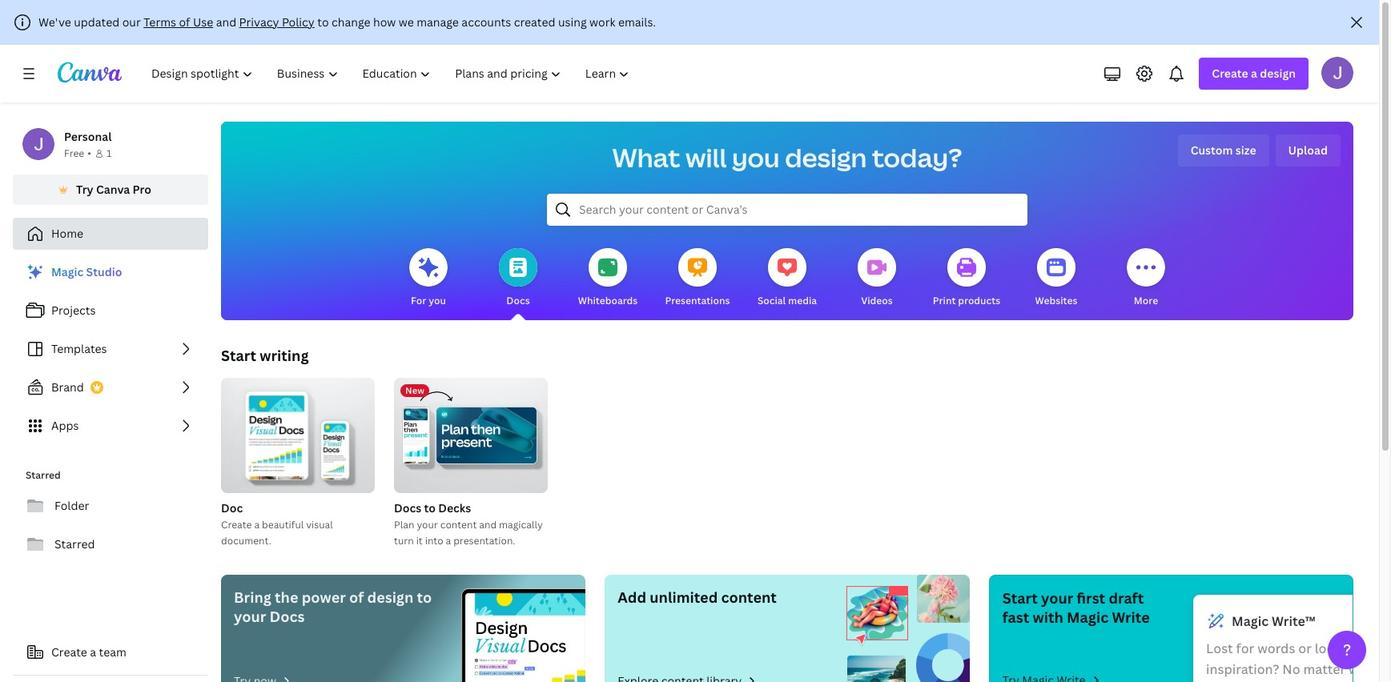 Task type: vqa. For each thing, say whether or not it's contained in the screenshot.
James Peterson icon
no



Task type: describe. For each thing, give the bounding box(es) containing it.
free •
[[64, 147, 91, 160]]

magic for magic write™
[[1233, 613, 1269, 631]]

content inside docs to decks plan your content and magically turn it into a presentation.
[[441, 518, 477, 532]]

terms
[[144, 14, 176, 30]]

we've updated our terms of use and privacy policy to change how we manage accounts created using work emails.
[[38, 14, 656, 30]]

1 horizontal spatial design
[[785, 140, 867, 175]]

add unlimited content
[[618, 588, 777, 607]]

bring the power of design to your docs
[[234, 588, 432, 627]]

templates
[[51, 341, 107, 357]]

try canva pro
[[76, 182, 151, 197]]

home link
[[13, 218, 208, 250]]

privacy
[[239, 14, 279, 30]]

docs inside bring the power of design to your docs
[[270, 607, 305, 627]]

presentation.
[[454, 535, 516, 548]]

1
[[106, 147, 112, 160]]

custom size button
[[1178, 135, 1270, 167]]

create a team button
[[13, 637, 208, 669]]

print products
[[933, 294, 1001, 308]]

brand link
[[13, 372, 208, 404]]

manage
[[417, 14, 459, 30]]

add unlimited content link
[[605, 575, 970, 683]]

beautiful
[[262, 518, 304, 532]]

privacy policy link
[[239, 14, 315, 30]]

1 for from the left
[[1237, 640, 1255, 658]]

magic write™
[[1233, 613, 1317, 631]]

docs button
[[499, 237, 538, 321]]

a inside button
[[90, 645, 96, 660]]

and for use
[[216, 14, 237, 30]]

starred inside button
[[54, 537, 95, 552]]

to inside docs to decks plan your content and magically turn it into a presentation.
[[424, 501, 436, 516]]

custom size
[[1191, 143, 1257, 158]]

more
[[1135, 294, 1159, 308]]

upload button
[[1276, 135, 1341, 167]]

magic inside 'start your first draft fast with magic write'
[[1067, 608, 1109, 627]]

we
[[399, 14, 414, 30]]

magically
[[499, 518, 543, 532]]

to inside bring the power of design to your docs
[[417, 588, 432, 607]]

docs for docs to decks plan your content and magically turn it into a presentation.
[[394, 501, 422, 516]]

a inside dropdown button
[[1252, 66, 1258, 81]]

projects link
[[13, 295, 208, 327]]

start your first draft fast with magic write
[[1003, 589, 1151, 627]]

lost for words or looking for so
[[1207, 640, 1392, 683]]

today?
[[873, 140, 963, 175]]

folder button
[[13, 490, 208, 522]]

bring
[[234, 588, 272, 607]]

apps link
[[13, 410, 208, 442]]

it
[[416, 535, 423, 548]]

2 for from the left
[[1364, 640, 1382, 658]]

videos
[[862, 294, 893, 308]]

your inside 'start your first draft fast with magic write'
[[1042, 589, 1074, 608]]

starred link
[[13, 529, 208, 561]]

products
[[959, 294, 1001, 308]]

looking
[[1316, 640, 1361, 658]]

presentations
[[666, 294, 730, 308]]

top level navigation element
[[141, 58, 644, 90]]

try
[[76, 182, 93, 197]]

content inside add unlimited content link
[[722, 588, 777, 607]]

use
[[193, 14, 213, 30]]

0 vertical spatial you
[[732, 140, 780, 175]]

visual
[[306, 518, 333, 532]]

docs to decks plan your content and magically turn it into a presentation.
[[394, 501, 543, 548]]

updated
[[74, 14, 120, 30]]

social media button
[[758, 237, 817, 321]]

so
[[1385, 640, 1392, 658]]

personal
[[64, 129, 112, 144]]

for you
[[411, 294, 446, 308]]

whiteboards
[[578, 294, 638, 308]]

templates link
[[13, 333, 208, 365]]

brand
[[51, 380, 84, 395]]

try canva pro button
[[13, 175, 208, 205]]

presentations button
[[666, 237, 730, 321]]

decks
[[439, 501, 471, 516]]

social media
[[758, 294, 817, 308]]

lost
[[1207, 640, 1234, 658]]

accounts
[[462, 14, 511, 30]]

how
[[373, 14, 396, 30]]

add
[[618, 588, 647, 607]]

writing
[[260, 346, 309, 365]]

and for content
[[479, 518, 497, 532]]

magic studio
[[51, 264, 122, 280]]

create a team
[[51, 645, 127, 660]]

write
[[1113, 608, 1151, 627]]

will
[[686, 140, 727, 175]]

you inside 'for you' button
[[429, 294, 446, 308]]

of inside bring the power of design to your docs
[[349, 588, 364, 607]]

create a design button
[[1200, 58, 1309, 90]]

using
[[558, 14, 587, 30]]

into
[[425, 535, 444, 548]]

docs for docs
[[507, 294, 530, 308]]

starred button
[[13, 529, 208, 561]]



Task type: locate. For each thing, give the bounding box(es) containing it.
1 vertical spatial you
[[429, 294, 446, 308]]

free
[[64, 147, 84, 160]]

docs inside button
[[507, 294, 530, 308]]

create a design
[[1213, 66, 1297, 81]]

turn
[[394, 535, 414, 548]]

group
[[221, 372, 375, 494]]

design down turn
[[367, 588, 414, 607]]

for right lost
[[1237, 640, 1255, 658]]

folder
[[54, 498, 89, 514]]

or
[[1299, 640, 1313, 658]]

1 horizontal spatial your
[[417, 518, 438, 532]]

0 vertical spatial start
[[221, 346, 256, 365]]

1 horizontal spatial you
[[732, 140, 780, 175]]

with
[[1033, 608, 1064, 627]]

list containing magic studio
[[13, 256, 208, 442]]

magic up words
[[1233, 613, 1269, 631]]

custom
[[1191, 143, 1234, 158]]

•
[[88, 147, 91, 160]]

doc create a beautiful visual document.
[[221, 501, 333, 548]]

1 vertical spatial starred
[[54, 537, 95, 552]]

0 vertical spatial starred
[[26, 469, 61, 482]]

create down doc on the left of page
[[221, 518, 252, 532]]

fast
[[1003, 608, 1030, 627]]

a up document. on the left bottom
[[254, 518, 260, 532]]

document.
[[221, 535, 272, 548]]

what will you design today?
[[613, 140, 963, 175]]

create inside doc create a beautiful visual document.
[[221, 518, 252, 532]]

2 vertical spatial create
[[51, 645, 87, 660]]

1 horizontal spatial start
[[1003, 589, 1038, 608]]

media
[[789, 294, 817, 308]]

of right the power
[[349, 588, 364, 607]]

design inside dropdown button
[[1261, 66, 1297, 81]]

write™
[[1272, 613, 1317, 631]]

power
[[302, 588, 346, 607]]

0 horizontal spatial design
[[367, 588, 414, 607]]

you right for
[[429, 294, 446, 308]]

create up custom size
[[1213, 66, 1249, 81]]

start for start writing
[[221, 346, 256, 365]]

your inside bring the power of design to your docs
[[234, 607, 266, 627]]

new
[[405, 385, 425, 397]]

2 vertical spatial design
[[367, 588, 414, 607]]

whiteboards button
[[578, 237, 638, 321]]

social
[[758, 294, 786, 308]]

starred down folder
[[54, 537, 95, 552]]

and right use
[[216, 14, 237, 30]]

policy
[[282, 14, 315, 30]]

to right policy
[[318, 14, 329, 30]]

start inside 'start your first draft fast with magic write'
[[1003, 589, 1038, 608]]

starred
[[26, 469, 61, 482], [54, 537, 95, 552]]

design left jacob simon image
[[1261, 66, 1297, 81]]

words
[[1258, 640, 1296, 658]]

magic right the with
[[1067, 608, 1109, 627]]

to left decks
[[424, 501, 436, 516]]

pro
[[133, 182, 151, 197]]

0 horizontal spatial of
[[179, 14, 190, 30]]

print products button
[[933, 237, 1001, 321]]

1 horizontal spatial create
[[221, 518, 252, 532]]

start writing
[[221, 346, 309, 365]]

docs
[[507, 294, 530, 308], [394, 501, 422, 516], [270, 607, 305, 627]]

1 vertical spatial start
[[1003, 589, 1038, 608]]

docs to decks group
[[394, 378, 548, 550]]

2 vertical spatial to
[[417, 588, 432, 607]]

0 vertical spatial docs
[[507, 294, 530, 308]]

1 horizontal spatial and
[[479, 518, 497, 532]]

0 vertical spatial of
[[179, 14, 190, 30]]

canva
[[96, 182, 130, 197]]

1 horizontal spatial docs
[[394, 501, 422, 516]]

create inside create a team button
[[51, 645, 87, 660]]

create left the "team"
[[51, 645, 87, 660]]

2 horizontal spatial design
[[1261, 66, 1297, 81]]

0 horizontal spatial your
[[234, 607, 266, 627]]

start left first
[[1003, 589, 1038, 608]]

None search field
[[547, 194, 1028, 226]]

create inside dropdown button
[[1213, 66, 1249, 81]]

1 vertical spatial to
[[424, 501, 436, 516]]

2 horizontal spatial create
[[1213, 66, 1249, 81]]

content right unlimited in the bottom of the page
[[722, 588, 777, 607]]

content down decks
[[441, 518, 477, 532]]

created
[[514, 14, 556, 30]]

terms of use link
[[144, 14, 213, 30]]

a
[[1252, 66, 1258, 81], [254, 518, 260, 532], [446, 535, 451, 548], [90, 645, 96, 660]]

1 vertical spatial and
[[479, 518, 497, 532]]

0 horizontal spatial magic
[[51, 264, 84, 280]]

we've
[[38, 14, 71, 30]]

folder link
[[13, 490, 208, 522]]

for left so
[[1364, 640, 1382, 658]]

0 horizontal spatial docs
[[270, 607, 305, 627]]

0 horizontal spatial you
[[429, 294, 446, 308]]

emails.
[[619, 14, 656, 30]]

the
[[275, 588, 299, 607]]

work
[[590, 14, 616, 30]]

0 vertical spatial content
[[441, 518, 477, 532]]

1 vertical spatial docs
[[394, 501, 422, 516]]

starred up folder
[[26, 469, 61, 482]]

0 horizontal spatial content
[[441, 518, 477, 532]]

0 vertical spatial and
[[216, 14, 237, 30]]

design up search search box
[[785, 140, 867, 175]]

print
[[933, 294, 956, 308]]

content
[[441, 518, 477, 532], [722, 588, 777, 607]]

1 vertical spatial design
[[785, 140, 867, 175]]

you right will
[[732, 140, 780, 175]]

jacob simon image
[[1322, 57, 1354, 89]]

websites
[[1036, 294, 1078, 308]]

1 vertical spatial content
[[722, 588, 777, 607]]

a left the "team"
[[90, 645, 96, 660]]

Search search field
[[579, 195, 996, 225]]

first
[[1077, 589, 1106, 608]]

draft
[[1109, 589, 1145, 608]]

your inside docs to decks plan your content and magically turn it into a presentation.
[[417, 518, 438, 532]]

studio
[[86, 264, 122, 280]]

1 horizontal spatial for
[[1364, 640, 1382, 658]]

for you button
[[409, 237, 448, 321]]

plan
[[394, 518, 415, 532]]

magic left studio
[[51, 264, 84, 280]]

our
[[122, 14, 141, 30]]

you
[[732, 140, 780, 175], [429, 294, 446, 308]]

your up into
[[417, 518, 438, 532]]

2 horizontal spatial your
[[1042, 589, 1074, 608]]

a right into
[[446, 535, 451, 548]]

0 horizontal spatial and
[[216, 14, 237, 30]]

for
[[1237, 640, 1255, 658], [1364, 640, 1382, 658]]

videos button
[[858, 237, 897, 321]]

magic studio link
[[13, 256, 208, 288]]

for
[[411, 294, 427, 308]]

projects
[[51, 303, 96, 318]]

0 vertical spatial design
[[1261, 66, 1297, 81]]

your left first
[[1042, 589, 1074, 608]]

2 horizontal spatial docs
[[507, 294, 530, 308]]

change
[[332, 14, 371, 30]]

and up 'presentation.' on the bottom of page
[[479, 518, 497, 532]]

1 horizontal spatial of
[[349, 588, 364, 607]]

docs inside docs to decks plan your content and magically turn it into a presentation.
[[394, 501, 422, 516]]

a inside doc create a beautiful visual document.
[[254, 518, 260, 532]]

0 horizontal spatial for
[[1237, 640, 1255, 658]]

doc group
[[221, 372, 375, 550]]

upload
[[1289, 143, 1329, 158]]

0 vertical spatial to
[[318, 14, 329, 30]]

magic for magic studio
[[51, 264, 84, 280]]

unlimited
[[650, 588, 718, 607]]

0 horizontal spatial start
[[221, 346, 256, 365]]

more button
[[1127, 237, 1166, 321]]

2 vertical spatial docs
[[270, 607, 305, 627]]

create for create a team
[[51, 645, 87, 660]]

create for create a design
[[1213, 66, 1249, 81]]

to
[[318, 14, 329, 30], [424, 501, 436, 516], [417, 588, 432, 607]]

of left use
[[179, 14, 190, 30]]

to down it
[[417, 588, 432, 607]]

1 vertical spatial of
[[349, 588, 364, 607]]

home
[[51, 226, 83, 241]]

1 horizontal spatial content
[[722, 588, 777, 607]]

bring the power of design to your docs link
[[221, 575, 586, 683]]

1 horizontal spatial magic
[[1067, 608, 1109, 627]]

start left the writing
[[221, 346, 256, 365]]

a up size
[[1252, 66, 1258, 81]]

list
[[13, 256, 208, 442]]

and inside docs to decks plan your content and magically turn it into a presentation.
[[479, 518, 497, 532]]

design inside bring the power of design to your docs
[[367, 588, 414, 607]]

websites button
[[1036, 237, 1078, 321]]

a inside docs to decks plan your content and magically turn it into a presentation.
[[446, 535, 451, 548]]

your left the
[[234, 607, 266, 627]]

start for start your first draft fast with magic write
[[1003, 589, 1038, 608]]

0 vertical spatial create
[[1213, 66, 1249, 81]]

0 horizontal spatial create
[[51, 645, 87, 660]]

2 horizontal spatial magic
[[1233, 613, 1269, 631]]

doc
[[221, 501, 243, 516]]

1 vertical spatial create
[[221, 518, 252, 532]]



